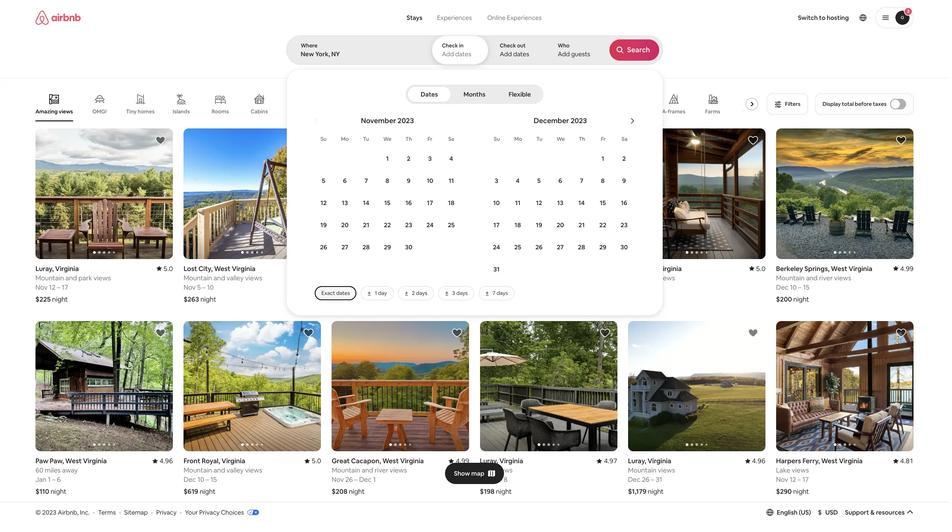 Task type: locate. For each thing, give the bounding box(es) containing it.
dates inside check in add dates
[[455, 50, 471, 58]]

dates right exact
[[336, 290, 350, 297]]

25 for the right 25 button
[[514, 243, 521, 251]]

1 vertical spatial 25
[[514, 243, 521, 251]]

0 horizontal spatial tu
[[363, 136, 369, 143]]

add to wishlist: luray, virginia image
[[748, 328, 759, 339]]

jan inside paw paw, west virginia 60 miles away jan 1 – 6 $110 night
[[35, 476, 46, 484]]

2 horizontal spatial 25
[[642, 283, 649, 292]]

14 for 2nd 14 button from left
[[579, 199, 585, 207]]

2 th from the left
[[579, 136, 585, 143]]

1 horizontal spatial fr
[[601, 136, 606, 143]]

royal,
[[202, 457, 220, 466]]

2 horizontal spatial 6
[[559, 177, 562, 185]]

support & resources
[[845, 509, 905, 517]]

5.0 left great
[[312, 457, 321, 466]]

views inside lost city, west virginia mountain and valley views nov 5 – 10 $263 night
[[245, 274, 262, 282]]

1 4.96 from the left
[[160, 457, 173, 466]]

©
[[35, 509, 41, 517]]

1 th from the left
[[406, 136, 412, 143]]

5.0 left lost
[[164, 265, 173, 273]]

3 button
[[419, 148, 441, 169], [486, 170, 507, 192]]

21
[[363, 221, 369, 229], [579, 221, 585, 229]]

0 vertical spatial 18 button
[[441, 192, 462, 214]]

days left $315
[[456, 290, 468, 297]]

25 for top 25 button
[[448, 221, 455, 229]]

group
[[35, 87, 764, 122], [35, 129, 173, 259], [184, 129, 459, 259], [332, 129, 607, 259], [480, 129, 618, 259], [628, 129, 766, 259], [776, 129, 914, 259], [35, 321, 173, 452], [184, 321, 321, 452], [332, 321, 469, 452], [480, 321, 618, 452], [628, 321, 766, 452], [776, 321, 914, 452], [35, 514, 173, 524], [184, 514, 321, 524], [332, 514, 469, 524], [332, 514, 469, 524], [480, 514, 618, 524], [480, 514, 618, 524], [628, 514, 766, 524], [628, 514, 766, 524], [776, 514, 914, 524]]

2 6 button from the left
[[550, 170, 571, 192]]

1 privacy from the left
[[156, 509, 177, 517]]

luray, virginia mountain views dec 26 – 31 $1,179 night
[[628, 457, 675, 496]]

1 horizontal spatial dates
[[455, 50, 471, 58]]

1 down cacapon,
[[373, 476, 376, 484]]

nov up the $290
[[776, 476, 788, 484]]

2 2 button from the left
[[614, 148, 635, 169]]

18
[[448, 199, 455, 207], [515, 221, 521, 229]]

luray, for luray, virginia mountain views dec 26 – 31 $1,179 night
[[628, 457, 646, 466]]

1 button down the add to wishlist: haymarket, virginia 'image'
[[592, 148, 614, 169]]

night right $263 at the bottom left of page
[[201, 295, 216, 304]]

1 horizontal spatial 20
[[557, 221, 564, 229]]

2 7 button from the left
[[571, 170, 592, 192]]

1 horizontal spatial 6 button
[[550, 170, 571, 192]]

7 button
[[356, 170, 377, 192], [571, 170, 592, 192]]

0 horizontal spatial 29 button
[[377, 237, 398, 258]]

2 8 button from the left
[[592, 170, 614, 192]]

5.0 for luray, virginia mountain and park views nov 12 – 17 $225 night
[[164, 265, 173, 273]]

virginia inside great cacapon, west virginia mountain and river views nov 26 – dec 1 $208 night
[[400, 457, 424, 466]]

2 horizontal spatial luray,
[[628, 457, 646, 466]]

and inside great cacapon, west virginia mountain and river views nov 26 – dec 1 $208 night
[[362, 467, 373, 475]]

1 22 from the left
[[384, 221, 391, 229]]

2 15 button from the left
[[592, 192, 614, 214]]

lake up '$198'
[[480, 467, 494, 475]]

2 days from the left
[[456, 290, 468, 297]]

4.99 out of 5 average rating image
[[449, 457, 469, 466]]

1 vertical spatial 11 button
[[507, 192, 529, 214]]

1 sa from the left
[[448, 136, 454, 143]]

30
[[405, 243, 413, 251], [621, 243, 628, 251], [655, 283, 663, 292]]

nov up $263 at the bottom left of page
[[184, 283, 196, 292]]

4
[[450, 155, 453, 163], [516, 177, 520, 185]]

dec inside great cacapon, west virginia mountain and river views nov 26 – dec 1 $208 night
[[359, 476, 372, 484]]

night inside haymarket, virginia mountain views nov 5 – 10 $315 night
[[496, 295, 512, 304]]

river down 'springs,'
[[819, 274, 833, 282]]

0 horizontal spatial 10 button
[[419, 170, 441, 192]]

0 horizontal spatial 23
[[405, 221, 412, 229]]

1 15 button from the left
[[377, 192, 398, 214]]

0 horizontal spatial jan
[[35, 476, 46, 484]]

2 28 button from the left
[[571, 237, 592, 258]]

1 button for december 2023
[[592, 148, 614, 169]]

None search field
[[286, 0, 949, 316]]

2 21 button from the left
[[571, 215, 592, 236]]

1 horizontal spatial 20 button
[[550, 215, 571, 236]]

west right city,
[[214, 265, 230, 273]]

add to wishlist: luray, virginia image
[[155, 135, 166, 146], [600, 328, 610, 339]]

night right $208
[[349, 488, 365, 496]]

nov inside harpers ferry, west virginia lake views nov 12 – 17 $290 night
[[776, 476, 788, 484]]

virginia inside lost city, west virginia mountain and valley views nov 5 – 10 $263 night
[[232, 265, 256, 273]]

0 vertical spatial valley
[[227, 274, 244, 282]]

0 horizontal spatial 4.99
[[456, 457, 469, 466]]

online
[[487, 14, 506, 22]]

add to wishlist: great cacapon, west virginia image
[[452, 328, 462, 339]]

1 horizontal spatial 19
[[536, 221, 542, 229]]

1 horizontal spatial add
[[500, 50, 512, 58]]

virginia inside luray, virginia mountain and park views nov 12 – 17 $225 night
[[55, 265, 79, 273]]

dates inside check out add dates
[[513, 50, 529, 58]]

27 for 1st 27 button from left
[[342, 243, 348, 251]]

5.0 out of 5 average rating image left lost
[[156, 265, 173, 273]]

6 for first '6' button from right
[[559, 177, 562, 185]]

0 vertical spatial 25 button
[[441, 215, 462, 236]]

2 tu from the left
[[537, 136, 543, 143]]

2 27 from the left
[[557, 243, 564, 251]]

and
[[65, 274, 77, 282], [214, 274, 225, 282], [806, 274, 818, 282], [214, 467, 225, 475], [362, 467, 373, 475]]

1 horizontal spatial luray,
[[480, 457, 498, 466]]

0 horizontal spatial 30
[[405, 243, 413, 251]]

su
[[321, 136, 327, 143], [494, 136, 500, 143]]

3 button
[[876, 7, 914, 28]]

0 horizontal spatial 14
[[363, 199, 369, 207]]

amazing
[[35, 108, 58, 115]]

0 horizontal spatial 31
[[494, 266, 500, 274]]

0 horizontal spatial sa
[[448, 136, 454, 143]]

8 button
[[377, 170, 398, 192], [592, 170, 614, 192]]

1 21 from the left
[[363, 221, 369, 229]]

add to wishlist: luray, virginia image for 5.0
[[155, 135, 166, 146]]

0 horizontal spatial 4
[[450, 155, 453, 163]]

1 horizontal spatial 21 button
[[571, 215, 592, 236]]

1 vertical spatial add to wishlist: luray, virginia image
[[600, 328, 610, 339]]

0 horizontal spatial 25 button
[[441, 215, 462, 236]]

switch to hosting link
[[793, 8, 855, 27]]

4.99 for great cacapon, west virginia mountain and river views nov 26 – dec 1 $208 night
[[456, 457, 469, 466]]

out
[[517, 42, 526, 49]]

4.81 out of 5 average rating image
[[893, 457, 914, 466]]

1 horizontal spatial 10 button
[[486, 192, 507, 214]]

2 23 from the left
[[621, 221, 628, 229]]

0 horizontal spatial 28 button
[[356, 237, 377, 258]]

mountain inside berkeley springs, west virginia mountain and river views dec 10 – 15 $200 night
[[776, 274, 805, 282]]

5.0
[[164, 265, 173, 273], [756, 265, 766, 273], [312, 457, 321, 466]]

online experiences
[[487, 14, 542, 22]]

none search field containing november 2023
[[286, 0, 949, 316]]

check left out
[[500, 42, 516, 49]]

· left privacy link
[[151, 509, 153, 517]]

virginia inside front royal, virginia mountain and valley views dec 10 – 15 $619 night
[[222, 457, 245, 466]]

27
[[342, 243, 348, 251], [557, 243, 564, 251]]

th down november 2023
[[406, 136, 412, 143]]

november
[[361, 116, 396, 125]]

west for paw,
[[65, 457, 82, 466]]

lake
[[480, 467, 494, 475], [776, 467, 791, 475]]

0 horizontal spatial 1 button
[[377, 148, 398, 169]]

0 vertical spatial 5.0 out of 5 average rating image
[[156, 265, 173, 273]]

privacy link
[[156, 509, 177, 517]]

2 5 button from the left
[[529, 170, 550, 192]]

dates down out
[[513, 50, 529, 58]]

amazing views
[[35, 108, 73, 115]]

24
[[427, 221, 434, 229], [493, 243, 500, 251]]

night inside luray, virginia mountain views dec 26 – 31 $1,179 night
[[648, 488, 664, 496]]

3 inside "luray, virginia lake views dec 3 – 8 $198 night"
[[494, 476, 498, 484]]

cabins
[[251, 108, 268, 115]]

8
[[386, 177, 389, 185], [601, 177, 605, 185], [504, 476, 508, 484]]

dec up $619
[[184, 476, 196, 484]]

dec
[[776, 283, 789, 292], [480, 476, 492, 484], [184, 476, 196, 484], [359, 476, 372, 484], [628, 476, 641, 484]]

0 vertical spatial 24 button
[[419, 215, 441, 236]]

days for 7 days
[[497, 290, 508, 297]]

th left the add to wishlist: haymarket, virginia 'image'
[[579, 136, 585, 143]]

5.0 out of 5 average rating image
[[749, 265, 766, 273]]

mountain down rileyville,
[[628, 274, 657, 282]]

night right $200
[[794, 295, 809, 304]]

rileyville,
[[628, 265, 657, 273]]

luray, up the $225
[[35, 265, 54, 273]]

night right $315
[[496, 295, 512, 304]]

west inside harpers ferry, west virginia lake views nov 12 – 17 $290 night
[[822, 457, 838, 466]]

20 for 2nd 20 'button' from the right
[[341, 221, 349, 229]]

1 horizontal spatial tu
[[537, 136, 543, 143]]

night
[[52, 295, 68, 304], [496, 295, 512, 304], [201, 295, 216, 304], [348, 295, 364, 304], [794, 295, 809, 304], [51, 488, 66, 496], [496, 488, 512, 496], [200, 488, 216, 496], [349, 488, 365, 496], [648, 488, 664, 496], [794, 488, 809, 496]]

nov up the $225
[[35, 283, 48, 292]]

1 horizontal spatial su
[[494, 136, 500, 143]]

check for check in add dates
[[442, 42, 458, 49]]

2 13 button from the left
[[550, 192, 571, 214]]

luray, up map
[[480, 457, 498, 466]]

1 lake from the left
[[480, 467, 494, 475]]

5 inside haymarket, virginia mountain views nov 5 – 10 $315 night
[[494, 283, 497, 292]]

0 vertical spatial 25
[[448, 221, 455, 229]]

1 horizontal spatial 29 button
[[592, 237, 614, 258]]

1 20 from the left
[[341, 221, 349, 229]]

1 horizontal spatial 15 button
[[592, 192, 614, 214]]

5.0 left the berkeley
[[756, 265, 766, 273]]

1 horizontal spatial 8 button
[[592, 170, 614, 192]]

night right $110
[[51, 488, 66, 496]]

0 horizontal spatial 5 button
[[313, 170, 334, 192]]

0 horizontal spatial days
[[416, 290, 428, 297]]

jan up $210
[[332, 283, 343, 292]]

1 horizontal spatial 25
[[514, 243, 521, 251]]

1 · from the left
[[93, 509, 95, 517]]

valley
[[227, 274, 244, 282], [227, 467, 244, 475]]

29 button
[[377, 237, 398, 258], [592, 237, 614, 258]]

1 horizontal spatial 27
[[557, 243, 564, 251]]

4 button
[[441, 148, 462, 169], [507, 170, 529, 192]]

1 7 button from the left
[[356, 170, 377, 192]]

privacy right 'your'
[[199, 509, 220, 517]]

december
[[534, 116, 569, 125]]

2 13 from the left
[[557, 199, 564, 207]]

mountain up $1,179
[[628, 467, 657, 475]]

0 horizontal spatial 12 button
[[313, 192, 334, 214]]

0 horizontal spatial 27 button
[[334, 237, 356, 258]]

check inside check in add dates
[[442, 42, 458, 49]]

1 horizontal spatial 5.0 out of 5 average rating image
[[305, 457, 321, 466]]

night right $1,179
[[648, 488, 664, 496]]

0 horizontal spatial 28
[[363, 243, 370, 251]]

· right inc.
[[93, 509, 95, 517]]

nov up $208
[[332, 476, 344, 484]]

1 horizontal spatial 13 button
[[550, 192, 571, 214]]

experiences right online
[[507, 14, 542, 22]]

1 vertical spatial valley
[[227, 467, 244, 475]]

views inside haymarket, virginia mountain views nov 5 – 10 $315 night
[[510, 274, 527, 282]]

1 vertical spatial jan
[[35, 476, 46, 484]]

14 for second 14 button from the right
[[363, 199, 369, 207]]

tab list
[[408, 85, 542, 104]]

views inside great cacapon, west virginia mountain and river views nov 26 – dec 1 $208 night
[[390, 467, 407, 475]]

months
[[464, 90, 486, 98]]

nov inside rileyville, virginia mountain views nov 25 – 30
[[628, 283, 640, 292]]

1 horizontal spatial days
[[456, 290, 468, 297]]

2023 for ©
[[42, 509, 56, 517]]

mountain down great
[[332, 467, 360, 475]]

2 29 button from the left
[[592, 237, 614, 258]]

– inside lost city, west virginia mountain and valley views nov 5 – 10 $263 night
[[202, 283, 206, 292]]

and inside lost city, west virginia mountain and valley views nov 5 – 10 $263 night
[[214, 274, 225, 282]]

days for 3 days
[[456, 290, 468, 297]]

1 23 from the left
[[405, 221, 412, 229]]

19 button
[[313, 215, 334, 236], [529, 215, 550, 236]]

2 check from the left
[[500, 42, 516, 49]]

add to wishlist: rileyville, virginia image
[[748, 135, 759, 146]]

0 horizontal spatial th
[[406, 136, 412, 143]]

1 30 button from the left
[[398, 237, 419, 258]]

west right 'springs,'
[[831, 265, 848, 273]]

and inside berkeley springs, west virginia mountain and river views dec 10 – 15 $200 night
[[806, 274, 818, 282]]

0 horizontal spatial 13
[[342, 199, 348, 207]]

mountain inside rileyville, virginia mountain views nov 25 – 30
[[628, 274, 657, 282]]

1 6 button from the left
[[334, 170, 356, 192]]

28
[[363, 243, 370, 251], [578, 243, 585, 251]]

west inside lost city, west virginia mountain and valley views nov 5 – 10 $263 night
[[214, 265, 230, 273]]

tu down the 'november'
[[363, 136, 369, 143]]

islands
[[173, 108, 190, 115]]

0 horizontal spatial 15 button
[[377, 192, 398, 214]]

show map
[[454, 470, 485, 478]]

2 horizontal spatial 2023
[[571, 116, 587, 125]]

views inside rileyville, virginia mountain views nov 25 – 30
[[658, 274, 675, 282]]

mountain inside luray, virginia mountain and park views nov 12 – 17 $225 night
[[35, 274, 64, 282]]

$263
[[184, 295, 199, 304]]

30 button
[[398, 237, 419, 258], [614, 237, 635, 258]]

fr
[[428, 136, 433, 143], [601, 136, 606, 143]]

virginia inside harpers ferry, west virginia lake views nov 12 – 17 $290 night
[[839, 457, 863, 466]]

west inside berkeley springs, west virginia mountain and river views dec 10 – 15 $200 night
[[831, 265, 848, 273]]

days for 2 days
[[416, 290, 428, 297]]

add to wishlist: paw paw, west virginia image
[[155, 328, 166, 339]]

mountain inside great cacapon, west virginia mountain and river views nov 26 – dec 1 $208 night
[[332, 467, 360, 475]]

0 horizontal spatial 20 button
[[334, 215, 356, 236]]

dec up $1,179
[[628, 476, 641, 484]]

1 horizontal spatial we
[[557, 136, 565, 143]]

0 horizontal spatial 22 button
[[377, 215, 398, 236]]

26 button
[[313, 237, 334, 258], [529, 237, 550, 258]]

0 horizontal spatial 30 button
[[398, 237, 419, 258]]

0 horizontal spatial 27
[[342, 243, 348, 251]]

1 horizontal spatial experiences
[[507, 14, 542, 22]]

luray, inside "luray, virginia lake views dec 3 – 8 $198 night"
[[480, 457, 498, 466]]

add to wishlist: luray, virginia image for 4.97
[[600, 328, 610, 339]]

1 horizontal spatial lake
[[776, 467, 791, 475]]

tab list containing dates
[[408, 85, 542, 104]]

your privacy choices link
[[185, 509, 259, 517]]

add inside check in add dates
[[442, 50, 454, 58]]

virginia
[[55, 265, 79, 273], [518, 265, 542, 273], [232, 265, 256, 273], [658, 265, 682, 273], [849, 265, 873, 273], [83, 457, 107, 466], [500, 457, 523, 466], [222, 457, 245, 466], [400, 457, 424, 466], [648, 457, 672, 466], [839, 457, 863, 466]]

2 button for november 2023
[[398, 148, 419, 169]]

2023 right ©
[[42, 509, 56, 517]]

5.0 for rileyville, virginia mountain views nov 25 – 30
[[756, 265, 766, 273]]

0 horizontal spatial 11
[[449, 177, 454, 185]]

0 horizontal spatial privacy
[[156, 509, 177, 517]]

night right $210
[[348, 295, 364, 304]]

4.99 out of 5 average rating image
[[893, 265, 914, 273]]

1 vertical spatial 18 button
[[507, 215, 529, 236]]

12 button
[[313, 192, 334, 214], [529, 192, 550, 214]]

night right the $225
[[52, 295, 68, 304]]

1 horizontal spatial 13
[[557, 199, 564, 207]]

1 9 button from the left
[[398, 170, 419, 192]]

2 4.96 from the left
[[752, 457, 766, 466]]

1 horizontal spatial 6
[[343, 177, 347, 185]]

we down december 2023
[[557, 136, 565, 143]]

night inside luray, virginia mountain and park views nov 12 – 17 $225 night
[[52, 295, 68, 304]]

10 inside berkeley springs, west virginia mountain and river views dec 10 – 15 $200 night
[[790, 283, 797, 292]]

privacy left 'your'
[[156, 509, 177, 517]]

5.0 out of 5 average rating image for front royal, virginia mountain and valley views dec 10 – 15 $619 night
[[305, 457, 321, 466]]

night inside harpers ferry, west virginia lake views nov 12 – 17 $290 night
[[794, 488, 809, 496]]

and for great cacapon, west virginia mountain and river views nov 26 – dec 1 $208 night
[[362, 467, 373, 475]]

2 add from the left
[[500, 50, 512, 58]]

front royal, virginia mountain and valley views dec 10 – 15 $619 night
[[184, 457, 262, 496]]

4.96 left harpers
[[752, 457, 766, 466]]

5
[[322, 177, 325, 185], [537, 177, 541, 185], [494, 283, 497, 292], [197, 283, 201, 292]]

1 14 from the left
[[363, 199, 369, 207]]

5 button
[[313, 170, 334, 192], [529, 170, 550, 192]]

river for springs,
[[819, 274, 833, 282]]

jan down 60
[[35, 476, 46, 484]]

mountain down the haymarket,
[[480, 274, 509, 282]]

0 horizontal spatial 7 button
[[356, 170, 377, 192]]

night inside front royal, virginia mountain and valley views dec 10 – 15 $619 night
[[200, 488, 216, 496]]

1 19 from the left
[[321, 221, 327, 229]]

experiences up in
[[437, 14, 472, 22]]

english
[[777, 509, 798, 517]]

dates
[[455, 50, 471, 58], [513, 50, 529, 58], [336, 290, 350, 297]]

2 26 button from the left
[[529, 237, 550, 258]]

west right cacapon,
[[383, 457, 399, 466]]

check for check out add dates
[[500, 42, 516, 49]]

who
[[558, 42, 570, 49]]

dec up $200
[[776, 283, 789, 292]]

1 13 from the left
[[342, 199, 348, 207]]

1 add from the left
[[442, 50, 454, 58]]

days left 3 days
[[416, 290, 428, 297]]

west inside paw paw, west virginia 60 miles away jan 1 – 6 $110 night
[[65, 457, 82, 466]]

26
[[320, 243, 327, 251], [536, 243, 543, 251], [345, 476, 353, 484], [642, 476, 650, 484]]

1 19 button from the left
[[313, 215, 334, 236]]

0 horizontal spatial 25
[[448, 221, 455, 229]]

7
[[365, 177, 368, 185], [580, 177, 584, 185], [354, 283, 358, 292], [493, 290, 496, 297]]

park
[[78, 274, 92, 282]]

1 26 button from the left
[[313, 237, 334, 258]]

1 27 from the left
[[342, 243, 348, 251]]

experiences
[[437, 14, 472, 22], [507, 14, 542, 22]]

virginia inside berkeley springs, west virginia mountain and river views dec 10 – 15 $200 night
[[849, 265, 873, 273]]

2 lake from the left
[[776, 467, 791, 475]]

12 inside luray, virginia mountain and park views nov 12 – 17 $225 night
[[49, 283, 56, 292]]

front
[[184, 457, 200, 466]]

river down cacapon,
[[375, 467, 388, 475]]

31 inside button
[[494, 266, 500, 274]]

days right $315
[[497, 290, 508, 297]]

3 add from the left
[[558, 50, 570, 58]]

1 horizontal spatial 11
[[515, 199, 521, 207]]

1 14 button from the left
[[356, 192, 377, 214]]

mountain
[[35, 274, 64, 282], [480, 274, 509, 282], [184, 274, 212, 282], [628, 274, 657, 282], [776, 274, 805, 282], [184, 467, 212, 475], [332, 467, 360, 475], [628, 467, 657, 475]]

1 8 button from the left
[[377, 170, 398, 192]]

2 14 button from the left
[[571, 192, 592, 214]]

17
[[427, 199, 433, 207], [494, 221, 500, 229], [62, 283, 68, 292], [803, 476, 809, 484]]

· right the terms link
[[119, 509, 121, 517]]

virginia inside "luray, virginia lake views dec 3 – 8 $198 night"
[[500, 457, 523, 466]]

2 20 from the left
[[557, 221, 564, 229]]

1 horizontal spatial 27 button
[[550, 237, 571, 258]]

1 horizontal spatial 16
[[621, 199, 628, 207]]

night right '$198'
[[496, 488, 512, 496]]

10 inside lost city, west virginia mountain and valley views nov 5 – 10 $263 night
[[207, 283, 214, 292]]

2 28 from the left
[[578, 243, 585, 251]]

west right ferry,
[[822, 457, 838, 466]]

mountain down lost
[[184, 274, 212, 282]]

1 left day
[[375, 290, 377, 297]]

dec down cacapon,
[[359, 476, 372, 484]]

17 inside harpers ferry, west virginia lake views nov 12 – 17 $290 night
[[803, 476, 809, 484]]

2 1 button from the left
[[592, 148, 614, 169]]

night right the $290
[[794, 488, 809, 496]]

1 horizontal spatial 26 button
[[529, 237, 550, 258]]

virginia inside haymarket, virginia mountain views nov 5 – 10 $315 night
[[518, 265, 542, 273]]

2023 for december
[[571, 116, 587, 125]]

nov down rileyville,
[[628, 283, 640, 292]]

add to wishlist: front royal, virginia image
[[303, 328, 314, 339]]

2 valley from the top
[[227, 467, 244, 475]]

luray, right 4.97 in the right of the page
[[628, 457, 646, 466]]

experiences inside button
[[437, 14, 472, 22]]

1 vertical spatial 4 button
[[507, 170, 529, 192]]

luray, for luray, virginia mountain and park views nov 12 – 17 $225 night
[[35, 265, 54, 273]]

0 horizontal spatial 19 button
[[313, 215, 334, 236]]

0 horizontal spatial 2 button
[[398, 148, 419, 169]]

0 horizontal spatial 3 button
[[419, 148, 441, 169]]

5.0 out of 5 average rating image left great
[[305, 457, 321, 466]]

add down who
[[558, 50, 570, 58]]

20
[[341, 221, 349, 229], [557, 221, 564, 229]]

22 for first 22 button from the right
[[600, 221, 607, 229]]

1 horizontal spatial privacy
[[199, 509, 220, 517]]

great cacapon, west virginia mountain and river views nov 26 – dec 1 $208 night
[[332, 457, 424, 496]]

luray, inside luray, virginia mountain and park views nov 12 – 17 $225 night
[[35, 265, 54, 273]]

2023 right the 'november'
[[398, 116, 414, 125]]

dates for check out add dates
[[513, 50, 529, 58]]

and for lost city, west virginia mountain and valley views nov 5 – 10 $263 night
[[214, 274, 225, 282]]

add down 'online experiences'
[[500, 50, 512, 58]]

5.0 out of 5 average rating image for luray, virginia mountain and park views nov 12 – 17 $225 night
[[156, 265, 173, 273]]

4.96 left front
[[160, 457, 173, 466]]

2 14 from the left
[[579, 199, 585, 207]]

1 16 from the left
[[406, 199, 412, 207]]

1 horizontal spatial sa
[[622, 136, 628, 143]]

13 button
[[334, 192, 356, 214], [550, 192, 571, 214]]

1 2 button from the left
[[398, 148, 419, 169]]

west up the away
[[65, 457, 82, 466]]

· left 'your'
[[180, 509, 182, 517]]

night inside great cacapon, west virginia mountain and river views nov 26 – dec 1 $208 night
[[349, 488, 365, 496]]

1 down miles
[[48, 476, 51, 484]]

night inside berkeley springs, west virginia mountain and river views dec 10 – 15 $200 night
[[794, 295, 809, 304]]

berkeley
[[776, 265, 803, 273]]

terms link
[[98, 509, 116, 517]]

1 5 button from the left
[[313, 170, 334, 192]]

1 horizontal spatial 5.0
[[312, 457, 321, 466]]

– inside harpers ferry, west virginia lake views nov 12 – 17 $290 night
[[798, 476, 801, 484]]

check
[[442, 42, 458, 49], [500, 42, 516, 49]]

10
[[427, 177, 433, 185], [493, 199, 500, 207], [503, 283, 510, 292], [207, 283, 214, 292], [790, 283, 797, 292], [198, 476, 204, 484]]

– inside rileyville, virginia mountain views nov 25 – 30
[[651, 283, 654, 292]]

1 1 button from the left
[[377, 148, 398, 169]]

4.99
[[901, 265, 914, 273], [456, 457, 469, 466]]

1 horizontal spatial 16 button
[[614, 192, 635, 214]]

2 21 from the left
[[579, 221, 585, 229]]

filters
[[785, 101, 801, 108]]

4.96 out of 5 average rating image
[[153, 457, 173, 466]]

1 horizontal spatial 9
[[623, 177, 626, 185]]

add inside check out add dates
[[500, 50, 512, 58]]

dec up '$198'
[[480, 476, 492, 484]]

nov up $315
[[480, 283, 492, 292]]

river inside berkeley springs, west virginia mountain and river views dec 10 – 15 $200 night
[[819, 274, 833, 282]]

dates down in
[[455, 50, 471, 58]]

add down the experiences button
[[442, 50, 454, 58]]

tu down december
[[537, 136, 543, 143]]

9 button
[[398, 170, 419, 192], [614, 170, 635, 192]]

mountain down the berkeley
[[776, 274, 805, 282]]

0 horizontal spatial 13 button
[[334, 192, 356, 214]]

check left in
[[442, 42, 458, 49]]

night right $619
[[200, 488, 216, 496]]

nov inside luray, virginia mountain and park views nov 12 – 17 $225 night
[[35, 283, 48, 292]]

1 horizontal spatial check
[[500, 42, 516, 49]]

1 horizontal spatial 18
[[515, 221, 521, 229]]

0 vertical spatial 31
[[494, 266, 500, 274]]

0 horizontal spatial 11 button
[[441, 170, 462, 192]]

1 28 button from the left
[[356, 237, 377, 258]]

we down november 2023
[[383, 136, 392, 143]]

2 22 button from the left
[[592, 215, 614, 236]]

1 20 button from the left
[[334, 215, 356, 236]]

5.0 out of 5 average rating image
[[156, 265, 173, 273], [305, 457, 321, 466]]

mansions
[[287, 108, 310, 115]]

profile element
[[563, 0, 914, 35]]

0 vertical spatial 11
[[449, 177, 454, 185]]

1 valley from the top
[[227, 274, 244, 282]]

mountain down front
[[184, 467, 212, 475]]

2 19 button from the left
[[529, 215, 550, 236]]

lake down harpers
[[776, 467, 791, 475]]

mountain up the $225
[[35, 274, 64, 282]]

16
[[406, 199, 412, 207], [621, 199, 628, 207]]

0 horizontal spatial 2023
[[42, 509, 56, 517]]

lake inside harpers ferry, west virginia lake views nov 12 – 17 $290 night
[[776, 467, 791, 475]]

1 horizontal spatial 4.96
[[752, 457, 766, 466]]

0 horizontal spatial 29
[[384, 243, 391, 251]]

3 days from the left
[[497, 290, 508, 297]]

add to wishlist: haymarket, virginia image
[[600, 135, 610, 146]]

check inside check out add dates
[[500, 42, 516, 49]]

1 days from the left
[[416, 290, 428, 297]]

1 button down november 2023
[[377, 148, 398, 169]]

night inside jan 2 – 7 $210 night
[[348, 295, 364, 304]]

river inside great cacapon, west virginia mountain and river views nov 26 – dec 1 $208 night
[[375, 467, 388, 475]]

2023 right december
[[571, 116, 587, 125]]

flexible
[[509, 90, 531, 98]]



Task type: vqa. For each thing, say whether or not it's contained in the screenshot.
rightmost 19 button
yes



Task type: describe. For each thing, give the bounding box(es) containing it.
2 12 button from the left
[[529, 192, 550, 214]]

your privacy choices
[[185, 509, 244, 517]]

1 vertical spatial 11
[[515, 199, 521, 207]]

paw,
[[50, 457, 64, 466]]

add for check in add dates
[[442, 50, 454, 58]]

calendar application
[[297, 107, 949, 283]]

1 29 button from the left
[[377, 237, 398, 258]]

switch
[[798, 14, 818, 22]]

0 horizontal spatial dates
[[336, 290, 350, 297]]

7 inside jan 2 – 7 $210 night
[[354, 283, 358, 292]]

2 sa from the left
[[622, 136, 628, 143]]

terms · sitemap · privacy ·
[[98, 509, 182, 517]]

views inside luray, virginia mountain and park views nov 12 – 17 $225 night
[[94, 274, 111, 282]]

1 horizontal spatial 25 button
[[507, 237, 529, 258]]

1 vertical spatial 10 button
[[486, 192, 507, 214]]

virginia inside luray, virginia mountain views dec 26 – 31 $1,179 night
[[648, 457, 672, 466]]

$315
[[480, 295, 494, 304]]

online experiences link
[[480, 9, 550, 27]]

1 horizontal spatial 17 button
[[486, 215, 507, 236]]

2 days
[[412, 290, 428, 297]]

farms
[[705, 108, 721, 115]]

inc.
[[80, 509, 90, 517]]

display total before taxes
[[823, 101, 887, 108]]

5.0 for front royal, virginia mountain and valley views dec 10 – 15 $619 night
[[312, 457, 321, 466]]

4.81
[[901, 457, 914, 466]]

8 inside "luray, virginia lake views dec 3 – 8 $198 night"
[[504, 476, 508, 484]]

cacapon,
[[351, 457, 381, 466]]

6 for first '6' button from the left
[[343, 177, 347, 185]]

lake inside "luray, virginia lake views dec 3 – 8 $198 night"
[[480, 467, 494, 475]]

what can we help you find? tab list
[[400, 9, 480, 27]]

5 inside lost city, west virginia mountain and valley views nov 5 – 10 $263 night
[[197, 283, 201, 292]]

before
[[855, 101, 872, 108]]

&
[[871, 509, 875, 517]]

1 down november 2023
[[386, 155, 389, 163]]

1 23 button from the left
[[398, 215, 419, 236]]

1 horizontal spatial 3 button
[[486, 170, 507, 192]]

– inside paw paw, west virginia 60 miles away jan 1 – 6 $110 night
[[52, 476, 55, 484]]

30 inside rileyville, virginia mountain views nov 25 – 30
[[655, 283, 663, 292]]

harpers ferry, west virginia lake views nov 12 – 17 $290 night
[[776, 457, 863, 496]]

dates for check in add dates
[[455, 50, 471, 58]]

stays button
[[400, 9, 430, 27]]

river for cacapon,
[[375, 467, 388, 475]]

map
[[472, 470, 485, 478]]

2 mo from the left
[[515, 136, 522, 143]]

2 9 button from the left
[[614, 170, 635, 192]]

0 horizontal spatial 24 button
[[419, 215, 441, 236]]

1 horizontal spatial 4
[[516, 177, 520, 185]]

add inside who add guests
[[558, 50, 570, 58]]

1 tu from the left
[[363, 136, 369, 143]]

valley inside front royal, virginia mountain and valley views dec 10 – 15 $619 night
[[227, 467, 244, 475]]

west for ferry,
[[822, 457, 838, 466]]

2 we from the left
[[557, 136, 565, 143]]

nov inside lost city, west virginia mountain and valley views nov 5 – 10 $263 night
[[184, 283, 196, 292]]

– inside great cacapon, west virginia mountain and river views nov 26 – dec 1 $208 night
[[354, 476, 358, 484]]

1 fr from the left
[[428, 136, 433, 143]]

1 inside great cacapon, west virginia mountain and river views nov 26 – dec 1 $208 night
[[373, 476, 376, 484]]

1 12 button from the left
[[313, 192, 334, 214]]

display
[[823, 101, 841, 108]]

12 inside harpers ferry, west virginia lake views nov 12 – 17 $290 night
[[790, 476, 796, 484]]

where
[[301, 42, 318, 49]]

2 29 from the left
[[599, 243, 607, 251]]

omg!
[[92, 108, 107, 115]]

4 · from the left
[[180, 509, 182, 517]]

22 for first 22 button from the left
[[384, 221, 391, 229]]

0 vertical spatial 3 button
[[419, 148, 441, 169]]

1 horizontal spatial 30
[[621, 243, 628, 251]]

night inside "luray, virginia lake views dec 3 – 8 $198 night"
[[496, 488, 512, 496]]

2023 for november
[[398, 116, 414, 125]]

mountain inside lost city, west virginia mountain and valley views nov 5 – 10 $263 night
[[184, 274, 212, 282]]

valley inside lost city, west virginia mountain and valley views nov 5 – 10 $263 night
[[227, 274, 244, 282]]

– inside jan 2 – 7 $210 night
[[349, 283, 353, 292]]

miles
[[45, 467, 61, 475]]

west for cacapon,
[[383, 457, 399, 466]]

15 inside front royal, virginia mountain and valley views dec 10 – 15 $619 night
[[211, 476, 217, 484]]

(us)
[[799, 509, 811, 517]]

0 horizontal spatial 18 button
[[441, 192, 462, 214]]

views inside berkeley springs, west virginia mountain and river views dec 10 – 15 $200 night
[[834, 274, 852, 282]]

1 29 from the left
[[384, 243, 391, 251]]

$ usd
[[818, 509, 838, 517]]

great
[[332, 457, 350, 466]]

day
[[378, 290, 387, 297]]

17 inside luray, virginia mountain and park views nov 12 – 17 $225 night
[[62, 283, 68, 292]]

Where field
[[301, 50, 417, 58]]

18 for the right the 18 "button"
[[515, 221, 521, 229]]

english (us)
[[777, 509, 811, 517]]

31 button
[[486, 259, 507, 280]]

3 inside dropdown button
[[907, 8, 910, 14]]

check out add dates
[[500, 42, 529, 58]]

0 horizontal spatial 24
[[427, 221, 434, 229]]

2 fr from the left
[[601, 136, 606, 143]]

2 button for december 2023
[[614, 148, 635, 169]]

your
[[185, 509, 198, 517]]

add to wishlist: harpers ferry, west virginia image
[[896, 328, 907, 339]]

usd
[[826, 509, 838, 517]]

jan inside jan 2 – 7 $210 night
[[332, 283, 343, 292]]

views inside front royal, virginia mountain and valley views dec 10 – 15 $619 night
[[245, 467, 262, 475]]

mountain inside luray, virginia mountain views dec 26 – 31 $1,179 night
[[628, 467, 657, 475]]

– inside berkeley springs, west virginia mountain and river views dec 10 – 15 $200 night
[[798, 283, 802, 292]]

add to wishlist: fort valley, virginia image
[[452, 135, 462, 146]]

$200
[[776, 295, 792, 304]]

1 16 button from the left
[[398, 192, 419, 214]]

airbnb,
[[58, 509, 78, 517]]

2 30 button from the left
[[614, 237, 635, 258]]

luray, virginia lake views dec 3 – 8 $198 night
[[480, 457, 523, 496]]

31 inside luray, virginia mountain views dec 26 – 31 $1,179 night
[[656, 476, 662, 484]]

guests
[[571, 50, 590, 58]]

– inside luray, virginia mountain and park views nov 12 – 17 $225 night
[[57, 283, 60, 292]]

haymarket,
[[480, 265, 516, 273]]

1 mo from the left
[[341, 136, 349, 143]]

display total before taxes button
[[815, 94, 914, 115]]

november 2023
[[361, 116, 414, 125]]

virginia inside rileyville, virginia mountain views nov 25 – 30
[[658, 265, 682, 273]]

terms
[[98, 509, 116, 517]]

rileyville, virginia mountain views nov 25 – 30
[[628, 265, 682, 292]]

1 21 button from the left
[[356, 215, 377, 236]]

away
[[62, 467, 78, 475]]

tab list inside stays tab panel
[[408, 85, 542, 104]]

$
[[818, 509, 822, 517]]

ferry,
[[803, 457, 820, 466]]

$208
[[332, 488, 348, 496]]

december 2023
[[534, 116, 587, 125]]

night inside lost city, west virginia mountain and valley views nov 5 – 10 $263 night
[[201, 295, 216, 304]]

1 horizontal spatial 24
[[493, 243, 500, 251]]

a-frames
[[662, 108, 686, 115]]

luray, for luray, virginia lake views dec 3 – 8 $198 night
[[480, 457, 498, 466]]

1 22 button from the left
[[377, 215, 398, 236]]

views inside luray, virginia mountain views dec 26 – 31 $1,179 night
[[658, 467, 675, 475]]

2 su from the left
[[494, 136, 500, 143]]

$290
[[776, 488, 792, 496]]

0 vertical spatial 10 button
[[419, 170, 441, 192]]

support & resources button
[[845, 509, 914, 517]]

views inside "luray, virginia lake views dec 3 – 8 $198 night"
[[496, 467, 513, 475]]

– inside "luray, virginia lake views dec 3 – 8 $198 night"
[[499, 476, 502, 484]]

group containing amazing views
[[35, 87, 764, 122]]

and inside front royal, virginia mountain and valley views dec 10 – 15 $619 night
[[214, 467, 225, 475]]

months button
[[453, 86, 496, 102]]

city,
[[199, 265, 213, 273]]

– inside haymarket, virginia mountain views nov 5 – 10 $315 night
[[499, 283, 502, 292]]

© 2023 airbnb, inc. ·
[[35, 509, 95, 517]]

a-
[[662, 108, 668, 115]]

1 13 button from the left
[[334, 192, 356, 214]]

views inside harpers ferry, west virginia lake views nov 12 – 17 $290 night
[[792, 467, 809, 475]]

dates button
[[408, 86, 451, 102]]

8 for 2nd 8 button from right
[[386, 177, 389, 185]]

haymarket, virginia mountain views nov 5 – 10 $315 night
[[480, 265, 542, 304]]

nov inside great cacapon, west virginia mountain and river views nov 26 – dec 1 $208 night
[[332, 476, 344, 484]]

4.97 out of 5 average rating image
[[597, 457, 618, 466]]

2 inside jan 2 – 7 $210 night
[[344, 283, 348, 292]]

mountain inside haymarket, virginia mountain views nov 5 – 10 $315 night
[[480, 274, 509, 282]]

lost
[[184, 265, 197, 273]]

1 horizontal spatial 18 button
[[507, 215, 529, 236]]

18 for the left the 18 "button"
[[448, 199, 455, 207]]

add for check out add dates
[[500, 50, 512, 58]]

2 16 button from the left
[[614, 192, 635, 214]]

and for berkeley springs, west virginia mountain and river views dec 10 – 15 $200 night
[[806, 274, 818, 282]]

to
[[819, 14, 826, 22]]

switch to hosting
[[798, 14, 849, 22]]

1 su from the left
[[321, 136, 327, 143]]

1 9 from the left
[[407, 177, 411, 185]]

1 horizontal spatial 11 button
[[507, 192, 529, 214]]

frames
[[668, 108, 686, 115]]

night inside paw paw, west virginia 60 miles away jan 1 – 6 $110 night
[[51, 488, 66, 496]]

dec inside berkeley springs, west virginia mountain and river views dec 10 – 15 $200 night
[[776, 283, 789, 292]]

rooms
[[212, 108, 229, 115]]

1 day
[[375, 290, 387, 297]]

taxes
[[873, 101, 887, 108]]

21 for 2nd 21 button from right
[[363, 221, 369, 229]]

tiny homes
[[126, 108, 155, 115]]

0 vertical spatial 11 button
[[441, 170, 462, 192]]

$225
[[35, 295, 51, 304]]

6 inside paw paw, west virginia 60 miles away jan 1 – 6 $110 night
[[57, 476, 61, 484]]

21 for second 21 button from left
[[579, 221, 585, 229]]

west for city,
[[214, 265, 230, 273]]

sitemap
[[124, 509, 148, 517]]

2 · from the left
[[119, 509, 121, 517]]

10 inside haymarket, virginia mountain views nov 5 – 10 $315 night
[[503, 283, 510, 292]]

hosting
[[827, 14, 849, 22]]

add to wishlist: berkeley springs, west virginia image
[[896, 135, 907, 146]]

4.96 out of 5 average rating image
[[745, 457, 766, 466]]

flexible button
[[498, 86, 542, 102]]

20 for 1st 20 'button' from the right
[[557, 221, 564, 229]]

27 for second 27 button from left
[[557, 243, 564, 251]]

2 19 from the left
[[536, 221, 542, 229]]

west for springs,
[[831, 265, 848, 273]]

mountain inside front royal, virginia mountain and valley views dec 10 – 15 $619 night
[[184, 467, 212, 475]]

2 23 button from the left
[[614, 215, 635, 236]]

$210
[[332, 295, 347, 304]]

dec inside luray, virginia mountain views dec 26 – 31 $1,179 night
[[628, 476, 641, 484]]

experiences button
[[430, 9, 480, 27]]

– inside front royal, virginia mountain and valley views dec 10 – 15 $619 night
[[206, 476, 209, 484]]

support
[[845, 509, 869, 517]]

4.99 for berkeley springs, west virginia mountain and river views dec 10 – 15 $200 night
[[901, 265, 914, 273]]

2 20 button from the left
[[550, 215, 571, 236]]

60
[[35, 467, 43, 475]]

2 experiences from the left
[[507, 14, 542, 22]]

2 privacy from the left
[[199, 509, 220, 517]]

tiny
[[126, 108, 137, 115]]

nov inside haymarket, virginia mountain views nov 5 – 10 $315 night
[[480, 283, 492, 292]]

filters button
[[767, 94, 808, 115]]

$110
[[35, 488, 49, 496]]

1 horizontal spatial 24 button
[[486, 237, 507, 258]]

0 horizontal spatial 4 button
[[441, 148, 462, 169]]

– inside luray, virginia mountain views dec 26 – 31 $1,179 night
[[651, 476, 654, 484]]

1 inside paw paw, west virginia 60 miles away jan 1 – 6 $110 night
[[48, 476, 51, 484]]

paw paw, west virginia 60 miles away jan 1 – 6 $110 night
[[35, 457, 107, 496]]

25 inside rileyville, virginia mountain views nov 25 – 30
[[642, 283, 649, 292]]

harpers
[[776, 457, 801, 466]]

2 16 from the left
[[621, 199, 628, 207]]

2 9 from the left
[[623, 177, 626, 185]]

1 28 from the left
[[363, 243, 370, 251]]

1 27 button from the left
[[334, 237, 356, 258]]

dec inside front royal, virginia mountain and valley views dec 10 – 15 $619 night
[[184, 476, 196, 484]]

26 inside great cacapon, west virginia mountain and river views nov 26 – dec 1 $208 night
[[345, 476, 353, 484]]

2 27 button from the left
[[550, 237, 571, 258]]

10 inside front royal, virginia mountain and valley views dec 10 – 15 $619 night
[[198, 476, 204, 484]]

0 vertical spatial 17 button
[[419, 192, 441, 214]]

$1,179
[[628, 488, 647, 496]]

stays tab panel
[[286, 35, 949, 316]]

1 button for november 2023
[[377, 148, 398, 169]]

1 horizontal spatial 4 button
[[507, 170, 529, 192]]

4.96 for paw paw, west virginia 60 miles away jan 1 – 6 $110 night
[[160, 457, 173, 466]]

15 inside berkeley springs, west virginia mountain and river views dec 10 – 15 $200 night
[[803, 283, 810, 292]]

1 down the add to wishlist: haymarket, virginia 'image'
[[602, 155, 604, 163]]

dec inside "luray, virginia lake views dec 3 – 8 $198 night"
[[480, 476, 492, 484]]

3 · from the left
[[151, 509, 153, 517]]

lost city, west virginia mountain and valley views nov 5 – 10 $263 night
[[184, 265, 262, 304]]

26 inside luray, virginia mountain views dec 26 – 31 $1,179 night
[[642, 476, 650, 484]]

in
[[459, 42, 464, 49]]

homes
[[138, 108, 155, 115]]

1 we from the left
[[383, 136, 392, 143]]

4.96 for luray, virginia mountain views dec 26 – 31 $1,179 night
[[752, 457, 766, 466]]

and inside luray, virginia mountain and park views nov 12 – 17 $225 night
[[65, 274, 77, 282]]

paw
[[35, 457, 48, 466]]

virginia inside paw paw, west virginia 60 miles away jan 1 – 6 $110 night
[[83, 457, 107, 466]]

who add guests
[[558, 42, 590, 58]]

8 for 2nd 8 button from left
[[601, 177, 605, 185]]



